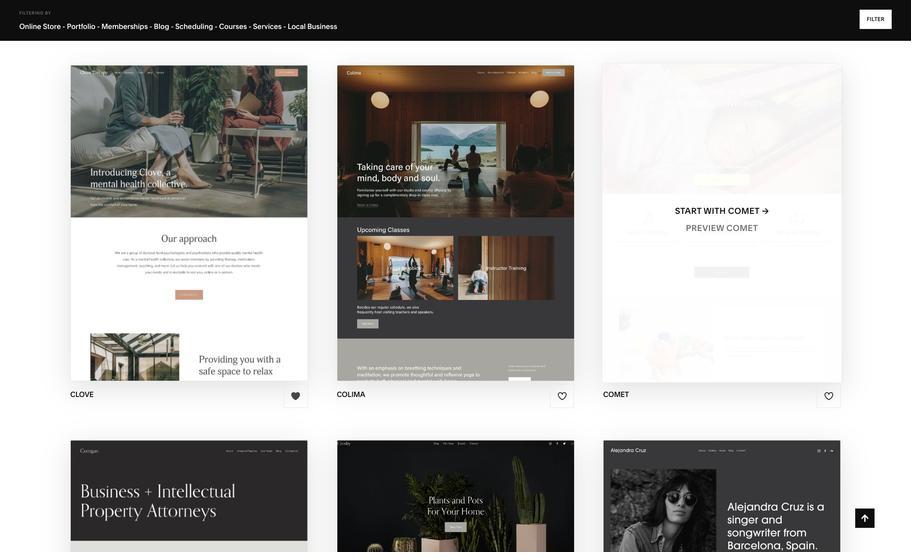 Task type: locate. For each thing, give the bounding box(es) containing it.
cruz image
[[604, 441, 841, 553]]

- left the 'blog'
[[150, 22, 152, 31]]

preview down start with colima
[[418, 223, 456, 233]]

memberships
[[102, 22, 148, 31]]

cami
[[70, 15, 89, 24]]

- right courses
[[249, 22, 252, 31]]

1 horizontal spatial preview
[[418, 223, 456, 233]]

online
[[19, 22, 41, 31]]

2 - from the left
[[97, 22, 100, 31]]

2 horizontal spatial preview
[[687, 223, 725, 233]]

2 start from the left
[[407, 206, 434, 216]]

0 vertical spatial clove
[[197, 206, 226, 216]]

start for preview colima
[[407, 206, 434, 216]]

2 horizontal spatial with
[[704, 206, 727, 216]]

3 start from the left
[[676, 206, 702, 216]]

start up preview comet
[[676, 206, 702, 216]]

preview down start with comet
[[687, 223, 725, 233]]

remove clove from your favorites list image
[[291, 392, 301, 401]]

- left courses
[[215, 22, 218, 31]]

1 horizontal spatial start
[[407, 206, 434, 216]]

0 horizontal spatial preview
[[154, 223, 193, 233]]

comet inside button
[[729, 206, 760, 216]]

add colima to your favorites list image
[[558, 392, 568, 401]]

courses
[[219, 22, 247, 31]]

1 vertical spatial clove
[[195, 223, 224, 233]]

- right portfolio
[[97, 22, 100, 31]]

colima
[[460, 206, 495, 216], [459, 223, 494, 233], [337, 391, 366, 399]]

start up preview colima
[[407, 206, 434, 216]]

with up preview colima
[[436, 206, 458, 216]]

business
[[308, 22, 338, 31]]

with inside start with colima button
[[436, 206, 458, 216]]

filtering
[[19, 11, 44, 15]]

services
[[253, 22, 282, 31]]

local
[[288, 22, 306, 31]]

comet
[[729, 206, 760, 216], [727, 223, 759, 233], [604, 391, 630, 399]]

start with comet
[[676, 206, 760, 216]]

with inside start with comet button
[[704, 206, 727, 216]]

with up preview comet
[[704, 206, 727, 216]]

with
[[172, 206, 194, 216], [436, 206, 458, 216], [704, 206, 727, 216]]

start
[[144, 206, 170, 216], [407, 206, 434, 216], [676, 206, 702, 216]]

3 with from the left
[[704, 206, 727, 216]]

preview colima
[[418, 223, 494, 233]]

1 vertical spatial colima
[[459, 223, 494, 233]]

2 vertical spatial colima
[[337, 391, 366, 399]]

clove
[[197, 206, 226, 216], [195, 223, 224, 233], [70, 391, 94, 399]]

preview comet
[[687, 223, 759, 233]]

crosby image
[[338, 441, 574, 553]]

1 start from the left
[[144, 206, 170, 216]]

3 preview from the left
[[687, 223, 725, 233]]

2 with from the left
[[436, 206, 458, 216]]

2 horizontal spatial start
[[676, 206, 702, 216]]

2 preview from the left
[[418, 223, 456, 233]]

filter button
[[861, 10, 893, 29]]

preview comet link
[[687, 216, 759, 241]]

- left local
[[284, 22, 286, 31]]

preview down the start with clove
[[154, 223, 193, 233]]

start for preview comet
[[676, 206, 702, 216]]

with for clove
[[172, 206, 194, 216]]

portfolio
[[67, 22, 95, 31]]

0 horizontal spatial with
[[172, 206, 194, 216]]

2 vertical spatial clove
[[70, 391, 94, 399]]

0 vertical spatial colima
[[460, 206, 495, 216]]

-
[[63, 22, 65, 31], [97, 22, 100, 31], [150, 22, 152, 31], [171, 22, 174, 31], [215, 22, 218, 31], [249, 22, 252, 31], [284, 22, 286, 31]]

online store - portfolio - memberships - blog - scheduling - courses - services - local business
[[19, 22, 338, 31]]

with for comet
[[704, 206, 727, 216]]

start inside button
[[676, 206, 702, 216]]

0 horizontal spatial start
[[144, 206, 170, 216]]

5 - from the left
[[215, 22, 218, 31]]

with inside start with clove button
[[172, 206, 194, 216]]

1 with from the left
[[172, 206, 194, 216]]

preview
[[154, 223, 193, 233], [418, 223, 456, 233], [687, 223, 725, 233]]

filtering by
[[19, 11, 51, 15]]

1 horizontal spatial with
[[436, 206, 458, 216]]

start up the preview clove
[[144, 206, 170, 216]]

0 vertical spatial comet
[[729, 206, 760, 216]]

corrigan image
[[71, 441, 308, 553]]

- right store at top left
[[63, 22, 65, 31]]

preview for preview clove
[[154, 223, 193, 233]]

scheduling
[[175, 22, 213, 31]]

clove image
[[71, 66, 308, 381]]

with up the preview clove
[[172, 206, 194, 216]]

6 - from the left
[[249, 22, 252, 31]]

- right the 'blog'
[[171, 22, 174, 31]]

colima image
[[338, 66, 574, 381]]

2 vertical spatial comet
[[604, 391, 630, 399]]

3 - from the left
[[150, 22, 152, 31]]

1 preview from the left
[[154, 223, 193, 233]]



Task type: describe. For each thing, give the bounding box(es) containing it.
back to top image
[[861, 514, 871, 524]]

start with colima
[[407, 206, 495, 216]]

remove cami from your favorites list image
[[291, 17, 301, 26]]

clove inside button
[[197, 206, 226, 216]]

preview for preview colima
[[418, 223, 456, 233]]

1 vertical spatial comet
[[727, 223, 759, 233]]

preview for preview comet
[[687, 223, 725, 233]]

1 - from the left
[[63, 22, 65, 31]]

comet image
[[603, 64, 842, 383]]

colima inside preview colima link
[[459, 223, 494, 233]]

start with comet button
[[676, 199, 770, 224]]

start with clove button
[[144, 199, 235, 224]]

blog
[[154, 22, 169, 31]]

preview clove link
[[154, 216, 224, 241]]

start for preview clove
[[144, 206, 170, 216]]

add comet to your favorites list image
[[825, 392, 834, 401]]

start with colima button
[[407, 199, 505, 224]]

preview clove
[[154, 223, 224, 233]]

start with clove
[[144, 206, 226, 216]]

filter
[[868, 16, 886, 22]]

4 - from the left
[[171, 22, 174, 31]]

colima inside start with colima button
[[460, 206, 495, 216]]

preview colima link
[[418, 216, 494, 241]]

by
[[45, 11, 51, 15]]

7 - from the left
[[284, 22, 286, 31]]

store
[[43, 22, 61, 31]]

with for colima
[[436, 206, 458, 216]]



Task type: vqa. For each thing, say whether or not it's contained in the screenshot.


